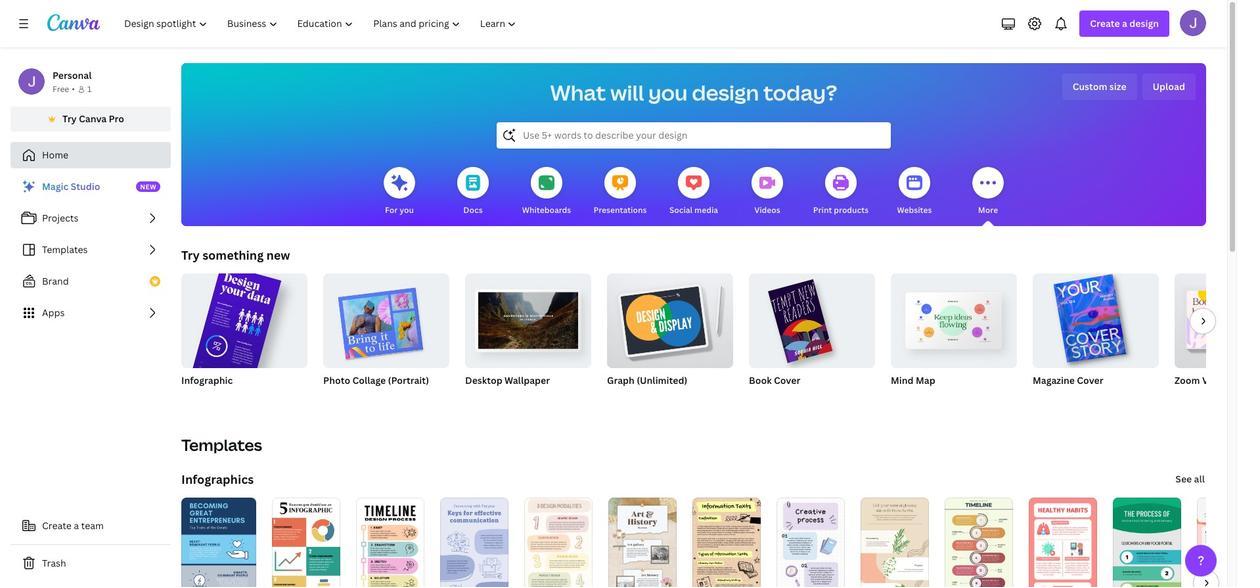 Task type: describe. For each thing, give the bounding box(es) containing it.
brand link
[[11, 268, 171, 295]]

try something new
[[181, 247, 290, 263]]

(unlimited)
[[637, 374, 688, 387]]

create a design button
[[1080, 11, 1170, 37]]

zoom
[[1175, 374, 1201, 387]]

1 horizontal spatial templates
[[181, 434, 262, 456]]

for you button
[[384, 158, 415, 226]]

presentations button
[[594, 158, 647, 226]]

group for mind map
[[891, 268, 1018, 368]]

book cover
[[749, 374, 801, 387]]

print products
[[814, 204, 869, 216]]

magic
[[42, 180, 69, 193]]

a for team
[[74, 519, 79, 532]]

trash
[[42, 557, 66, 569]]

book cover group
[[749, 268, 876, 404]]

infographics
[[181, 471, 254, 487]]

jacob simon image
[[1181, 10, 1207, 36]]

graph (unlimited) group
[[607, 268, 734, 404]]

personal
[[53, 69, 92, 82]]

(portrait)
[[388, 374, 429, 387]]

graph
[[607, 374, 635, 387]]

cover for book cover
[[774, 374, 801, 387]]

size
[[1110, 80, 1127, 93]]

group for desktop wallpaper
[[465, 268, 592, 368]]

create a team
[[42, 519, 104, 532]]

home link
[[11, 142, 171, 168]]

infographics link
[[181, 471, 254, 487]]

whiteboards
[[522, 204, 572, 216]]

apps link
[[11, 300, 171, 326]]

brand
[[42, 275, 69, 287]]

photo collage (portrait) group
[[323, 268, 450, 404]]

wallpaper
[[505, 374, 550, 387]]

virtual
[[1203, 374, 1233, 387]]

videos
[[755, 204, 781, 216]]

create a design
[[1091, 17, 1160, 30]]

mind map
[[891, 374, 936, 387]]

templates link
[[11, 237, 171, 263]]

mind map group
[[891, 268, 1018, 404]]

custom size
[[1073, 80, 1127, 93]]

group for photo collage (portrait)
[[323, 268, 450, 368]]

collage
[[353, 374, 386, 387]]

print
[[814, 204, 833, 216]]

more button
[[973, 158, 1005, 226]]

desktop wallpaper group
[[465, 268, 592, 404]]

magazine cover
[[1033, 374, 1104, 387]]

group for graph (unlimited)
[[607, 268, 734, 368]]

new
[[140, 182, 157, 191]]

magazine cover group
[[1033, 268, 1160, 404]]

today?
[[764, 78, 838, 107]]

0 vertical spatial templates
[[42, 243, 88, 256]]

whiteboards button
[[522, 158, 572, 226]]

group for infographic
[[180, 264, 308, 432]]

infographic group
[[180, 264, 308, 432]]

apps
[[42, 306, 65, 319]]

upload button
[[1143, 74, 1197, 100]]

docs button
[[458, 158, 489, 226]]

top level navigation element
[[116, 11, 528, 37]]

map
[[916, 374, 936, 387]]

try canva pro button
[[11, 107, 171, 131]]

a for design
[[1123, 17, 1128, 30]]

mind
[[891, 374, 914, 387]]

zoom virtual background group
[[1175, 273, 1238, 404]]

presentations
[[594, 204, 647, 216]]

something
[[203, 247, 264, 263]]



Task type: vqa. For each thing, say whether or not it's contained in the screenshot.
list
yes



Task type: locate. For each thing, give the bounding box(es) containing it.
1 vertical spatial create
[[42, 519, 72, 532]]

you right the will
[[649, 78, 688, 107]]

1 cover from the left
[[774, 374, 801, 387]]

a inside dropdown button
[[1123, 17, 1128, 30]]

magic studio
[[42, 180, 100, 193]]

you inside for you button
[[400, 204, 414, 216]]

0 horizontal spatial templates
[[42, 243, 88, 256]]

all
[[1195, 473, 1206, 485]]

create
[[1091, 17, 1121, 30], [42, 519, 72, 532]]

try for try canva pro
[[62, 112, 77, 125]]

try canva pro
[[62, 112, 124, 125]]

a inside button
[[74, 519, 79, 532]]

zoom virtual b
[[1175, 374, 1238, 387]]

Search search field
[[523, 123, 865, 148]]

home
[[42, 149, 68, 161]]

group for magazine cover
[[1033, 268, 1160, 368]]

websites button
[[898, 158, 933, 226]]

create left team at the left of the page
[[42, 519, 72, 532]]

0 horizontal spatial design
[[692, 78, 760, 107]]

create for create a team
[[42, 519, 72, 532]]

design left jacob simon icon
[[1130, 17, 1160, 30]]

upload
[[1153, 80, 1186, 93]]

book
[[749, 374, 772, 387]]

what
[[551, 78, 607, 107]]

1 vertical spatial a
[[74, 519, 79, 532]]

graph (unlimited)
[[607, 374, 688, 387]]

0 vertical spatial try
[[62, 112, 77, 125]]

1 horizontal spatial design
[[1130, 17, 1160, 30]]

websites
[[898, 204, 933, 216]]

docs
[[464, 204, 483, 216]]

projects link
[[11, 205, 171, 231]]

design up search search field
[[692, 78, 760, 107]]

try left something
[[181, 247, 200, 263]]

desktop
[[465, 374, 503, 387]]

create for create a design
[[1091, 17, 1121, 30]]

see all link
[[1175, 466, 1207, 492]]

None search field
[[497, 122, 891, 149]]

a
[[1123, 17, 1128, 30], [74, 519, 79, 532]]

templates
[[42, 243, 88, 256], [181, 434, 262, 456]]

try
[[62, 112, 77, 125], [181, 247, 200, 263]]

a left team at the left of the page
[[74, 519, 79, 532]]

videos button
[[752, 158, 784, 226]]

you right for
[[400, 204, 414, 216]]

team
[[81, 519, 104, 532]]

see
[[1176, 473, 1193, 485]]

0 horizontal spatial cover
[[774, 374, 801, 387]]

try for try something new
[[181, 247, 200, 263]]

try inside 'button'
[[62, 112, 77, 125]]

templates up "infographics" link
[[181, 434, 262, 456]]

0 vertical spatial design
[[1130, 17, 1160, 30]]

1 horizontal spatial a
[[1123, 17, 1128, 30]]

cover for magazine cover
[[1078, 374, 1104, 387]]

see all
[[1176, 473, 1206, 485]]

try left canva
[[62, 112, 77, 125]]

1 horizontal spatial cover
[[1078, 374, 1104, 387]]

list containing magic studio
[[11, 174, 171, 326]]

•
[[72, 83, 75, 95]]

design
[[1130, 17, 1160, 30], [692, 78, 760, 107]]

0 vertical spatial create
[[1091, 17, 1121, 30]]

photo
[[323, 374, 350, 387]]

magazine
[[1033, 374, 1076, 387]]

cover right the magazine
[[1078, 374, 1104, 387]]

2 cover from the left
[[1078, 374, 1104, 387]]

projects
[[42, 212, 79, 224]]

1 vertical spatial you
[[400, 204, 414, 216]]

free
[[53, 83, 69, 95]]

1 horizontal spatial create
[[1091, 17, 1121, 30]]

1 horizontal spatial try
[[181, 247, 200, 263]]

list
[[11, 174, 171, 326]]

products
[[834, 204, 869, 216]]

pro
[[109, 112, 124, 125]]

what will you design today?
[[551, 78, 838, 107]]

create inside button
[[42, 519, 72, 532]]

create inside dropdown button
[[1091, 17, 1121, 30]]

0 horizontal spatial try
[[62, 112, 77, 125]]

create up custom size
[[1091, 17, 1121, 30]]

design inside dropdown button
[[1130, 17, 1160, 30]]

0 horizontal spatial create
[[42, 519, 72, 532]]

1 horizontal spatial you
[[649, 78, 688, 107]]

0 vertical spatial a
[[1123, 17, 1128, 30]]

custom
[[1073, 80, 1108, 93]]

desktop wallpaper
[[465, 374, 550, 387]]

social media
[[670, 204, 719, 216]]

1 vertical spatial design
[[692, 78, 760, 107]]

print products button
[[814, 158, 869, 226]]

group for book cover
[[749, 268, 876, 368]]

1 vertical spatial templates
[[181, 434, 262, 456]]

new
[[267, 247, 290, 263]]

studio
[[71, 180, 100, 193]]

0 horizontal spatial you
[[400, 204, 414, 216]]

b
[[1235, 374, 1238, 387]]

templates down projects
[[42, 243, 88, 256]]

group
[[180, 264, 308, 432], [323, 268, 450, 368], [465, 268, 592, 368], [607, 268, 734, 368], [749, 268, 876, 368], [891, 268, 1018, 368], [1033, 268, 1160, 368], [1175, 273, 1238, 368]]

you
[[649, 78, 688, 107], [400, 204, 414, 216]]

cover
[[774, 374, 801, 387], [1078, 374, 1104, 387]]

canva
[[79, 112, 107, 125]]

trash link
[[11, 550, 171, 577]]

1 vertical spatial try
[[181, 247, 200, 263]]

1
[[87, 83, 92, 95]]

0 horizontal spatial a
[[74, 519, 79, 532]]

cover right book at bottom right
[[774, 374, 801, 387]]

social media button
[[670, 158, 719, 226]]

custom size button
[[1063, 74, 1138, 100]]

free •
[[53, 83, 75, 95]]

a up size
[[1123, 17, 1128, 30]]

for
[[385, 204, 398, 216]]

photo collage (portrait)
[[323, 374, 429, 387]]

infographic
[[181, 374, 233, 387]]

0 vertical spatial you
[[649, 78, 688, 107]]

media
[[695, 204, 719, 216]]

more
[[979, 204, 999, 216]]

for you
[[385, 204, 414, 216]]

create a team button
[[11, 513, 171, 539]]

will
[[611, 78, 645, 107]]

social
[[670, 204, 693, 216]]



